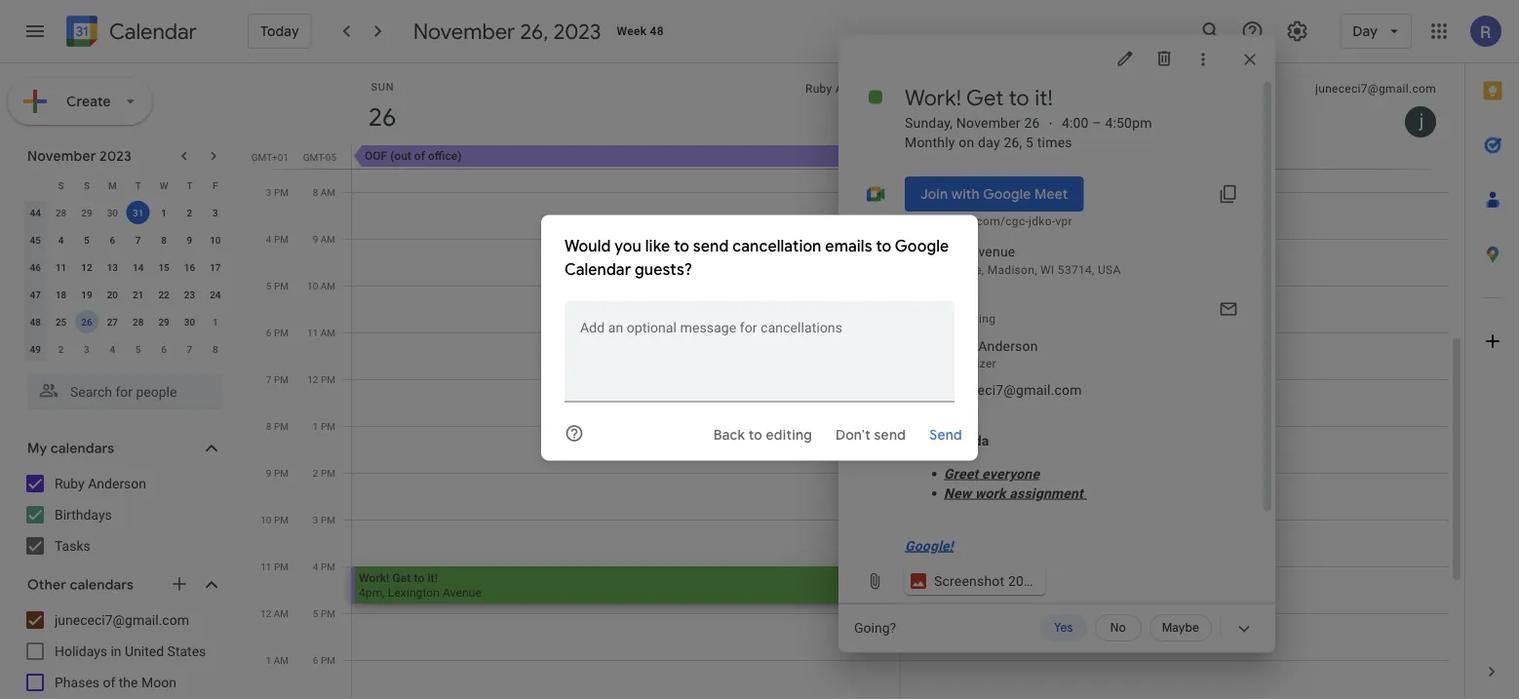 Task type: locate. For each thing, give the bounding box(es) containing it.
pm down 10 pm
[[274, 561, 289, 572]]

am for 10 am
[[321, 280, 335, 292]]

6 row from the top
[[22, 308, 228, 335]]

8
[[313, 186, 318, 198], [161, 234, 167, 246], [213, 343, 218, 355], [266, 420, 272, 432]]

1 vertical spatial it!
[[427, 571, 438, 585]]

2 horizontal spatial 12
[[307, 373, 318, 385]]

ruby
[[805, 82, 832, 96], [944, 338, 975, 354], [55, 475, 85, 491]]

0 vertical spatial 11
[[55, 261, 67, 273]]

1 horizontal spatial junececi7@gmail.com
[[944, 382, 1082, 398]]

1 horizontal spatial t
[[187, 179, 193, 191]]

29 right october 28 element
[[81, 207, 92, 218]]

12 for 12 am
[[260, 607, 271, 619]]

of inside other calendars 'list'
[[103, 674, 115, 690]]

work! up sunday,
[[905, 84, 961, 111]]

0 vertical spatial avenue
[[970, 243, 1015, 259]]

6 right 1 am
[[313, 654, 318, 666]]

8 for december 8 element
[[213, 343, 218, 355]]

2 vertical spatial 7
[[266, 373, 272, 385]]

0 horizontal spatial calendar
[[109, 18, 197, 45]]

1 horizontal spatial anderson
[[835, 82, 888, 96]]

0 horizontal spatial t
[[135, 179, 141, 191]]

work! for work! get to it! 4pm , lexington avenue
[[359, 571, 389, 585]]

0 vertical spatial of
[[414, 149, 425, 163]]

3 pm down "2 pm"
[[313, 514, 335, 526]]

30 inside 'element'
[[107, 207, 118, 218]]

november for november 2023
[[27, 147, 96, 165]]

1 vertical spatial 29
[[158, 316, 169, 328]]

11 up 12 am
[[261, 561, 272, 572]]

30
[[107, 207, 118, 218], [184, 316, 195, 328]]

4 pm left 9 am
[[266, 233, 289, 245]]

work! get to it! heading
[[905, 84, 1053, 111]]

1 horizontal spatial 29
[[158, 316, 169, 328]]

8 up 9 pm
[[266, 420, 272, 432]]

november inside work! get to it! sunday, november 26 ⋅ 4:00 – 4:50pm monthly on day 26, 5 times
[[956, 114, 1021, 130]]

24 element
[[204, 283, 227, 306]]

row containing 48
[[22, 308, 228, 335]]

it! inside work! get to it! sunday, november 26 ⋅ 4:00 – 4:50pm monthly on day 26, 5 times
[[1035, 84, 1053, 111]]

december 6 element
[[152, 337, 176, 361]]

30 element
[[178, 310, 201, 333]]

6 pm right 1 am
[[313, 654, 335, 666]]

send inside button
[[874, 427, 906, 444]]

ruby anderson, attending, organizer tree item
[[877, 333, 1260, 374]]

1 right yes,
[[939, 312, 946, 325]]

0 horizontal spatial 3 pm
[[266, 186, 289, 198]]

26, left the week
[[520, 18, 549, 45]]

0 horizontal spatial it!
[[427, 571, 438, 585]]

0 vertical spatial ruby anderson
[[805, 82, 888, 96]]

1 vertical spatial 7
[[187, 343, 192, 355]]

49
[[30, 343, 41, 355]]

ruby anderson up birthdays at the left bottom of page
[[55, 475, 146, 491]]

8 for 8 pm
[[266, 420, 272, 432]]

row
[[22, 172, 228, 199], [22, 199, 228, 226], [22, 226, 228, 253], [22, 253, 228, 281], [22, 281, 228, 308], [22, 308, 228, 335], [22, 335, 228, 363]]

am up 12 pm
[[321, 327, 335, 338]]

jdko-
[[1029, 214, 1055, 228]]

9 for 9 pm
[[266, 467, 272, 479]]

0 vertical spatial 7
[[135, 234, 141, 246]]

11 for 11
[[55, 261, 67, 273]]

grid
[[250, 63, 1464, 699]]

Add an optional message for cancellations text field
[[565, 316, 955, 387]]

1 horizontal spatial work!
[[905, 84, 961, 111]]

work! up 4pm
[[359, 571, 389, 585]]

calendars for my calendars
[[51, 440, 114, 457]]

0 horizontal spatial 28
[[55, 207, 67, 218]]

2 horizontal spatial ruby
[[944, 338, 975, 354]]

my calendars list
[[4, 468, 242, 562]]

1 vertical spatial 2023
[[100, 147, 132, 165]]

1 horizontal spatial ruby
[[805, 82, 832, 96]]

10 up 11 am
[[307, 280, 318, 292]]

2 horizontal spatial 9
[[313, 233, 318, 245]]

main drawer image
[[23, 19, 47, 43]]

avenue
[[970, 243, 1015, 259], [443, 585, 482, 599]]

ruby anderson organizer
[[944, 338, 1038, 370]]

0 vertical spatial 5 pm
[[266, 280, 289, 292]]

google up meet.google.com/cgc-jdko-vpr
[[983, 185, 1031, 203]]

back to editing button
[[706, 418, 820, 453]]

19 element
[[75, 283, 98, 306]]

5 left 10 am
[[266, 280, 272, 292]]

3 row from the top
[[22, 226, 228, 253]]

0 vertical spatial 10
[[210, 234, 221, 246]]

12 element
[[75, 255, 98, 279]]

junececi7@gmail.com
[[1315, 82, 1436, 96], [944, 382, 1082, 398], [55, 612, 189, 628]]

november 2023
[[27, 147, 132, 165]]

1 horizontal spatial 48
[[650, 24, 664, 38]]

27
[[107, 316, 118, 328]]

yes,
[[915, 312, 936, 325]]

1 horizontal spatial 9
[[266, 467, 272, 479]]

editing
[[766, 427, 812, 444]]

1 horizontal spatial 26,
[[1004, 134, 1022, 150]]

december 8 element
[[204, 337, 227, 361]]

1 horizontal spatial get
[[966, 84, 1004, 111]]

1 horizontal spatial send
[[874, 427, 906, 444]]

1 row from the top
[[22, 172, 228, 199]]

9 for 9 am
[[313, 233, 318, 245]]

4
[[266, 233, 272, 245], [58, 234, 64, 246], [110, 343, 115, 355], [313, 561, 318, 572]]

pm up 1 pm
[[321, 373, 335, 385]]

10 pm
[[261, 514, 289, 526]]

11 inside row
[[55, 261, 67, 273]]

2 horizontal spatial junececi7@gmail.com
[[1315, 82, 1436, 96]]

45
[[30, 234, 41, 246]]

8 for 8 am
[[313, 186, 318, 198]]

sunday,
[[905, 114, 953, 130]]

26, right day
[[1004, 134, 1022, 150]]

2 left guests
[[905, 292, 913, 308]]

1 vertical spatial ruby
[[944, 338, 975, 354]]

2 horizontal spatial 7
[[266, 373, 272, 385]]

28 inside "element"
[[133, 316, 144, 328]]

2
[[187, 207, 192, 218], [905, 292, 913, 308], [58, 343, 64, 355], [313, 467, 318, 479]]

0 horizontal spatial 4 pm
[[266, 233, 289, 245]]

0 vertical spatial 26
[[1024, 114, 1040, 130]]

other calendars list
[[4, 604, 242, 698]]

0 vertical spatial calendars
[[51, 440, 114, 457]]

wi
[[1040, 263, 1055, 277]]

28
[[55, 207, 67, 218], [133, 316, 144, 328]]

lexington avenue lexington ave, madison, wi 53714, usa
[[905, 243, 1121, 277]]

lexington right ,
[[388, 585, 440, 599]]

am up 1 am
[[274, 607, 289, 619]]

22
[[158, 289, 169, 300]]

avenue inside the work! get to it! 4pm , lexington avenue
[[443, 585, 482, 599]]

0 vertical spatial 4 pm
[[266, 233, 289, 245]]

1 horizontal spatial 28
[[133, 316, 144, 328]]

31
[[133, 207, 144, 218]]

0 horizontal spatial 48
[[30, 316, 41, 328]]

0 horizontal spatial 10
[[210, 234, 221, 246]]

0 vertical spatial 12
[[81, 261, 92, 273]]

1
[[161, 207, 167, 218], [905, 312, 912, 325], [939, 312, 946, 325], [213, 316, 218, 328], [313, 420, 318, 432], [266, 654, 271, 666]]

maybe
[[1162, 621, 1199, 635]]

47
[[30, 289, 41, 300]]

1 vertical spatial calendars
[[70, 576, 134, 594]]

12 right 7 pm
[[307, 373, 318, 385]]

row containing 44
[[22, 199, 228, 226]]

1 vertical spatial work!
[[359, 571, 389, 585]]

meet.google.com/cgc-jdko-vpr
[[905, 214, 1072, 228]]

send right like
[[693, 236, 729, 256]]

get inside the work! get to it! 4pm , lexington avenue
[[392, 571, 411, 585]]

7 row from the top
[[22, 335, 228, 363]]

15 element
[[152, 255, 176, 279]]

0 horizontal spatial november
[[27, 147, 96, 165]]

calendar
[[109, 18, 197, 45], [565, 259, 631, 279]]

0 vertical spatial 48
[[650, 24, 664, 38]]

t right w
[[187, 179, 193, 191]]

1 vertical spatial junececi7@gmail.com
[[944, 382, 1082, 398]]

december 3 element
[[75, 337, 98, 361]]

pm down 1 pm
[[321, 467, 335, 479]]

0 vertical spatial 28
[[55, 207, 67, 218]]

calendar heading
[[105, 18, 197, 45]]

november for november 26, 2023
[[413, 18, 515, 45]]

0 horizontal spatial ruby anderson
[[55, 475, 146, 491]]

am down 8 am
[[321, 233, 335, 245]]

get inside work! get to it! sunday, november 26 ⋅ 4:00 – 4:50pm monthly on day 26, 5 times
[[966, 84, 1004, 111]]

26 left ⋅
[[1024, 114, 1040, 130]]

3 pm down gmt+01
[[266, 186, 289, 198]]

ruby anderson column header
[[352, 63, 900, 145]]

11 for 11 am
[[307, 327, 318, 338]]

it! inside the work! get to it! 4pm , lexington avenue
[[427, 571, 438, 585]]

december 4 element
[[101, 337, 124, 361]]

0 vertical spatial calendar
[[109, 18, 197, 45]]

2 vertical spatial ruby
[[55, 475, 85, 491]]

am down 12 am
[[274, 654, 289, 666]]

2 horizontal spatial november
[[956, 114, 1021, 130]]

calendars right my
[[51, 440, 114, 457]]

awaiting
[[949, 312, 996, 325]]

7 inside december 7 element
[[187, 343, 192, 355]]

work!
[[905, 84, 961, 111], [359, 571, 389, 585]]

8 right december 7 element
[[213, 343, 218, 355]]

junececi7@gmail.com inside other calendars 'list'
[[55, 612, 189, 628]]

6 right the december 5 element
[[161, 343, 167, 355]]

anderson up oof (out of office) row
[[835, 82, 888, 96]]

s up october 28 element
[[58, 179, 64, 191]]

26 right 25 element
[[81, 316, 92, 328]]

row containing 47
[[22, 281, 228, 308]]

like
[[645, 236, 670, 256]]

0 horizontal spatial 30
[[107, 207, 118, 218]]

calendar inside would you like to send cancellation emails to google calendar guests?
[[565, 259, 631, 279]]

12 down 11 pm
[[260, 607, 271, 619]]

don't
[[836, 427, 871, 444]]

1 horizontal spatial 10
[[261, 514, 272, 526]]

7 left december 8 element
[[187, 343, 192, 355]]

0 vertical spatial november
[[413, 18, 515, 45]]

10
[[210, 234, 221, 246], [307, 280, 318, 292], [261, 514, 272, 526]]

11 down 10 am
[[307, 327, 318, 338]]

send right don't at the right bottom of the page
[[874, 427, 906, 444]]

0 horizontal spatial 5 pm
[[266, 280, 289, 292]]

4 row from the top
[[22, 253, 228, 281]]

1 down 12 am
[[266, 654, 271, 666]]

23
[[184, 289, 195, 300]]

12 for 12
[[81, 261, 92, 273]]

1 right 8 pm
[[313, 420, 318, 432]]

you
[[614, 236, 641, 256]]

anderson
[[835, 82, 888, 96], [978, 338, 1038, 354], [88, 475, 146, 491]]

avenue up ave,
[[970, 243, 1015, 259]]

oof (out of office) button
[[351, 145, 900, 167]]

1 horizontal spatial 7
[[187, 343, 192, 355]]

7 down october 31, today element
[[135, 234, 141, 246]]

22 element
[[152, 283, 176, 306]]

new
[[944, 485, 971, 501]]

30 right october 29 element at left top
[[107, 207, 118, 218]]

25 element
[[49, 310, 73, 333]]

calendars inside "dropdown button"
[[51, 440, 114, 457]]

other calendars
[[27, 576, 134, 594]]

3
[[266, 186, 272, 198], [213, 207, 218, 218], [84, 343, 89, 355], [313, 514, 318, 526]]

0 horizontal spatial anderson
[[88, 475, 146, 491]]

3 left the december 4 element
[[84, 343, 89, 355]]

0 horizontal spatial avenue
[[443, 585, 482, 599]]

meetings! work agenda
[[905, 413, 989, 448]]

am down 9 am
[[321, 280, 335, 292]]

0 horizontal spatial get
[[392, 571, 411, 585]]

calendars
[[51, 440, 114, 457], [70, 576, 134, 594]]

0 horizontal spatial 12
[[81, 261, 92, 273]]

14
[[133, 261, 144, 273]]

1 vertical spatial 10
[[307, 280, 318, 292]]

19
[[81, 289, 92, 300]]

row group
[[22, 199, 228, 363]]

0 vertical spatial ruby
[[805, 82, 832, 96]]

lexington up guests
[[905, 263, 958, 277]]

12 am
[[260, 607, 289, 619]]

am
[[321, 186, 335, 198], [321, 233, 335, 245], [321, 280, 335, 292], [321, 327, 335, 338], [274, 607, 289, 619], [274, 654, 289, 666]]

1 vertical spatial get
[[392, 571, 411, 585]]

2 right 9 pm
[[313, 467, 318, 479]]

0 vertical spatial google
[[983, 185, 1031, 203]]

15
[[158, 261, 169, 273]]

birthdays
[[55, 507, 112, 523]]

29 right 28 "element"
[[158, 316, 169, 328]]

1 vertical spatial november
[[956, 114, 1021, 130]]

avenue right ,
[[443, 585, 482, 599]]

4 pm right 11 pm
[[313, 561, 335, 572]]

12 right 11 element
[[81, 261, 92, 273]]

grid containing ruby anderson
[[250, 63, 1464, 699]]

week 48
[[617, 24, 664, 38]]

tab list
[[1465, 63, 1519, 644]]

5 pm right 12 am
[[313, 607, 335, 619]]

11 right 46
[[55, 261, 67, 273]]

1 vertical spatial 26,
[[1004, 134, 1022, 150]]

10 up 11 pm
[[261, 514, 272, 526]]

5 row from the top
[[22, 281, 228, 308]]

0 horizontal spatial 9
[[187, 234, 192, 246]]

30 right 29 element
[[184, 316, 195, 328]]

1 vertical spatial avenue
[[443, 585, 482, 599]]

1 vertical spatial of
[[103, 674, 115, 690]]

0 vertical spatial it!
[[1035, 84, 1053, 111]]

2023 up m
[[100, 147, 132, 165]]

0 vertical spatial 30
[[107, 207, 118, 218]]

1 right 30 element in the top of the page
[[213, 316, 218, 328]]

1 vertical spatial 48
[[30, 316, 41, 328]]

calendars inside dropdown button
[[70, 576, 134, 594]]

1 vertical spatial lexington
[[905, 263, 958, 277]]

48 right the week
[[650, 24, 664, 38]]

2023 left the week
[[553, 18, 601, 45]]

of inside button
[[414, 149, 425, 163]]

avenue inside lexington avenue lexington ave, madison, wi 53714, usa
[[970, 243, 1015, 259]]

work! for work! get to it! sunday, november 26 ⋅ 4:00 – 4:50pm monthly on day 26, 5 times
[[905, 84, 961, 111]]

12 inside row
[[81, 261, 92, 273]]

pm
[[274, 186, 289, 198], [274, 233, 289, 245], [274, 280, 289, 292], [274, 327, 289, 338], [274, 373, 289, 385], [321, 373, 335, 385], [274, 420, 289, 432], [321, 420, 335, 432], [274, 467, 289, 479], [321, 467, 335, 479], [274, 514, 289, 526], [321, 514, 335, 526], [274, 561, 289, 572], [321, 561, 335, 572], [321, 607, 335, 619], [321, 654, 335, 666]]

t
[[135, 179, 141, 191], [187, 179, 193, 191]]

to inside button
[[749, 427, 762, 444]]

29 for 29 element
[[158, 316, 169, 328]]

8 pm
[[266, 420, 289, 432]]

2 right october 31, today element
[[187, 207, 192, 218]]

7 up 8 pm
[[266, 373, 272, 385]]

26 inside cell
[[81, 316, 92, 328]]

30 for 30 element in the top of the page
[[184, 316, 195, 328]]

5 inside work! get to it! sunday, november 26 ⋅ 4:00 – 4:50pm monthly on day 26, 5 times
[[1026, 134, 1034, 150]]

row containing 49
[[22, 335, 228, 363]]

pm left 1 pm
[[274, 420, 289, 432]]

None search field
[[0, 367, 242, 409]]

6 inside december 6 element
[[161, 343, 167, 355]]

2 t from the left
[[187, 179, 193, 191]]

28 element
[[126, 310, 150, 333]]

2 horizontal spatial 11
[[307, 327, 318, 338]]

0 horizontal spatial ruby
[[55, 475, 85, 491]]

28 right 44
[[55, 207, 67, 218]]

12
[[81, 261, 92, 273], [307, 373, 318, 385], [260, 607, 271, 619]]

1 horizontal spatial avenue
[[970, 243, 1015, 259]]

organizer
[[944, 357, 996, 370]]

my calendars button
[[4, 433, 242, 464]]

6 down "october 30" 'element' on the top left
[[110, 234, 115, 246]]

1 s from the left
[[58, 179, 64, 191]]

1 horizontal spatial calendar
[[565, 259, 631, 279]]

7 for december 7 element
[[187, 343, 192, 355]]

1 vertical spatial 26
[[81, 316, 92, 328]]

25
[[55, 316, 67, 328]]

2 vertical spatial anderson
[[88, 475, 146, 491]]

05
[[325, 151, 336, 163]]

1 vertical spatial send
[[874, 427, 906, 444]]

my calendars
[[27, 440, 114, 457]]

1 horizontal spatial ruby anderson
[[805, 82, 888, 96]]

lexington up ave,
[[905, 243, 966, 259]]

t left w
[[135, 179, 141, 191]]

lexington
[[905, 243, 966, 259], [905, 263, 958, 277], [388, 585, 440, 599]]

2 row from the top
[[22, 199, 228, 226]]

2 vertical spatial junececi7@gmail.com
[[55, 612, 189, 628]]

anderson up organizer
[[978, 338, 1038, 354]]

1 horizontal spatial s
[[84, 179, 90, 191]]

of
[[414, 149, 425, 163], [103, 674, 115, 690]]

google inside would you like to send cancellation emails to google calendar guests?
[[895, 236, 949, 256]]

28 for 28 "element"
[[133, 316, 144, 328]]

5 left times
[[1026, 134, 1034, 150]]

google down meet.google.com/cgc-
[[895, 236, 949, 256]]

december 5 element
[[126, 337, 150, 361]]

don't send
[[836, 427, 906, 444]]

my
[[27, 440, 47, 457]]

work! inside the work! get to it! 4pm , lexington avenue
[[359, 571, 389, 585]]

guests tree
[[831, 333, 1260, 405]]

48 left 25 on the top of the page
[[30, 316, 41, 328]]

ruby anderson up oof (out of office) row
[[805, 82, 888, 96]]

11 element
[[49, 255, 73, 279]]

1 horizontal spatial of
[[414, 149, 425, 163]]

48 inside row
[[30, 316, 41, 328]]

9 inside row
[[187, 234, 192, 246]]

28 for october 28 element
[[55, 207, 67, 218]]

am down 05
[[321, 186, 335, 198]]

work! get to it! 4pm , lexington avenue
[[359, 571, 482, 599]]

calendars down tasks
[[70, 576, 134, 594]]

0 horizontal spatial work!
[[359, 571, 389, 585]]

9 left 10 element
[[187, 234, 192, 246]]

26,
[[520, 18, 549, 45], [1004, 134, 1022, 150]]

1 vertical spatial 12
[[307, 373, 318, 385]]

1 vertical spatial ruby anderson
[[55, 475, 146, 491]]

5 pm left 10 am
[[266, 280, 289, 292]]

in
[[111, 643, 121, 659]]

1 horizontal spatial google
[[983, 185, 1031, 203]]

w
[[160, 179, 168, 191]]

4:50pm
[[1105, 114, 1152, 130]]

10 up 17
[[210, 234, 221, 246]]

4 right 11 pm
[[313, 561, 318, 572]]

0 horizontal spatial send
[[693, 236, 729, 256]]

21 element
[[126, 283, 150, 306]]

2 vertical spatial november
[[27, 147, 96, 165]]

join with google meet
[[920, 185, 1068, 203]]

of right (out on the left
[[414, 149, 425, 163]]

3 right 10 pm
[[313, 514, 318, 526]]

1 vertical spatial 5 pm
[[313, 607, 335, 619]]

join
[[920, 185, 948, 203]]

0 horizontal spatial 29
[[81, 207, 92, 218]]

row group containing 44
[[22, 199, 228, 363]]

5
[[1026, 134, 1034, 150], [84, 234, 89, 246], [266, 280, 272, 292], [135, 343, 141, 355], [313, 607, 318, 619]]

work! inside work! get to it! sunday, november 26 ⋅ 4:00 – 4:50pm monthly on day 26, 5 times
[[905, 84, 961, 111]]

am for 1 am
[[274, 654, 289, 666]]

am for 8 am
[[321, 186, 335, 198]]

28 right the 27 element
[[133, 316, 144, 328]]

10 inside row
[[210, 234, 221, 246]]

united
[[125, 643, 164, 659]]

2 vertical spatial 12
[[260, 607, 271, 619]]



Task type: describe. For each thing, give the bounding box(es) containing it.
row containing s
[[22, 172, 228, 199]]

pm down "2 pm"
[[321, 514, 335, 526]]

row group inside november 2023 grid
[[22, 199, 228, 363]]

greet everyone new work assignment
[[944, 465, 1087, 501]]

10 am
[[307, 280, 335, 292]]

29 element
[[152, 310, 176, 333]]

with
[[951, 185, 980, 203]]

4 right the 45
[[58, 234, 64, 246]]

calendars for other calendars
[[70, 576, 134, 594]]

no button
[[1095, 614, 1141, 642]]

on
[[959, 134, 974, 150]]

7 for 7 pm
[[266, 373, 272, 385]]

oof
[[365, 149, 387, 163]]

0 horizontal spatial 2023
[[100, 147, 132, 165]]

send
[[929, 427, 962, 444]]

calendar inside calendar element
[[109, 18, 197, 45]]

3 down gmt+01
[[266, 186, 272, 198]]

yes button
[[1040, 614, 1087, 642]]

24
[[210, 289, 221, 300]]

12 for 12 pm
[[307, 373, 318, 385]]

20
[[107, 289, 118, 300]]

f
[[213, 179, 218, 191]]

26 cell
[[74, 308, 100, 335]]

get for work! get to it! 4pm , lexington avenue
[[392, 571, 411, 585]]

pm right 1 am
[[321, 654, 335, 666]]

4:00
[[1062, 114, 1089, 130]]

usa
[[1098, 263, 1121, 277]]

ruby inside ruby anderson organizer
[[944, 338, 975, 354]]

tasks
[[55, 538, 90, 554]]

4pm
[[359, 585, 382, 599]]

17 element
[[204, 255, 227, 279]]

to inside work! get to it! sunday, november 26 ⋅ 4:00 – 4:50pm monthly on day 26, 5 times
[[1009, 84, 1029, 111]]

send button
[[922, 418, 970, 453]]

greet
[[944, 465, 978, 481]]

2 left december 3 element
[[58, 343, 64, 355]]

16 element
[[178, 255, 201, 279]]

10 element
[[204, 228, 227, 252]]

18 element
[[49, 283, 73, 306]]

(out
[[390, 149, 411, 163]]

⋅
[[1048, 114, 1054, 130]]

october 29 element
[[75, 201, 98, 224]]

oof (out of office) row
[[343, 145, 1464, 169]]

26, inside work! get to it! sunday, november 26 ⋅ 4:00 – 4:50pm monthly on day 26, 5 times
[[1004, 134, 1022, 150]]

work
[[905, 432, 937, 448]]

1 am
[[266, 654, 289, 666]]

9 am
[[313, 233, 335, 245]]

am for 12 am
[[274, 607, 289, 619]]

pm left 10 am
[[274, 280, 289, 292]]

week
[[617, 24, 647, 38]]

day
[[978, 134, 1000, 150]]

9 for 9
[[187, 234, 192, 246]]

3 down f
[[213, 207, 218, 218]]

would you like to send cancellation emails to google calendar guests?
[[565, 236, 949, 279]]

53714,
[[1058, 263, 1095, 277]]

states
[[167, 643, 206, 659]]

12 pm
[[307, 373, 335, 385]]

october 28 element
[[49, 201, 73, 224]]

join with google meet link
[[905, 176, 1084, 211]]

29 for october 29 element at left top
[[81, 207, 92, 218]]

pm left 12 pm
[[274, 373, 289, 385]]

6 up 7 pm
[[266, 327, 272, 338]]

moon
[[141, 674, 176, 690]]

1 horizontal spatial 2023
[[553, 18, 601, 45]]

1 left yes,
[[905, 312, 912, 325]]

pm up "2 pm"
[[321, 420, 335, 432]]

11 for 11 pm
[[261, 561, 272, 572]]

assignment
[[1009, 485, 1083, 501]]

row containing 46
[[22, 253, 228, 281]]

23 element
[[178, 283, 201, 306]]

junececi7@gmail.com inside tree item
[[944, 382, 1082, 398]]

13 element
[[101, 255, 124, 279]]

26 inside work! get to it! sunday, november 26 ⋅ 4:00 – 4:50pm monthly on day 26, 5 times
[[1024, 114, 1040, 130]]

30 for "october 30" 'element' on the top left
[[107, 207, 118, 218]]

ruby anderson inside my calendars list
[[55, 475, 146, 491]]

madison,
[[987, 263, 1037, 277]]

1 horizontal spatial 5 pm
[[313, 607, 335, 619]]

oof (out of office)
[[365, 149, 462, 163]]

ruby anderson inside column header
[[805, 82, 888, 96]]

pm right 11 pm
[[321, 561, 335, 572]]

today button
[[248, 14, 312, 49]]

junececi7@gmail.com tree item
[[877, 374, 1260, 405]]

back
[[713, 427, 745, 444]]

0 vertical spatial 3 pm
[[266, 186, 289, 198]]

would you like to send cancellation emails to google calendar guests? dialog
[[541, 215, 978, 461]]

it! for work! get to it! sunday, november 26 ⋅ 4:00 – 4:50pm monthly on day 26, 5 times
[[1035, 84, 1053, 111]]

8 am
[[313, 186, 335, 198]]

0 vertical spatial lexington
[[905, 243, 966, 259]]

vpr
[[1055, 214, 1072, 228]]

delete event image
[[1154, 49, 1174, 68]]

5 right the december 4 element
[[135, 343, 141, 355]]

46
[[30, 261, 41, 273]]

am for 11 am
[[321, 327, 335, 338]]

pm down gmt+01
[[274, 186, 289, 198]]

4 left the december 5 element
[[110, 343, 115, 355]]

send inside would you like to send cancellation emails to google calendar guests?
[[693, 236, 729, 256]]

17
[[210, 261, 221, 273]]

pm left 9 am
[[274, 233, 289, 245]]

0 vertical spatial 26,
[[520, 18, 549, 45]]

pm left "2 pm"
[[274, 467, 289, 479]]

31 cell
[[125, 199, 151, 226]]

4 right 10 element
[[266, 233, 272, 245]]

ave,
[[962, 263, 984, 277]]

gmt+01
[[251, 151, 289, 163]]

10 for 10
[[210, 234, 221, 246]]

october 30 element
[[101, 201, 124, 224]]

pm left 11 am
[[274, 327, 289, 338]]

row containing 45
[[22, 226, 228, 253]]

agenda
[[941, 432, 989, 448]]

october 31, today element
[[126, 201, 150, 224]]

holidays in united states
[[55, 643, 206, 659]]

2 guests 1 yes, 1 awaiting
[[905, 292, 996, 325]]

am for 9 am
[[321, 233, 335, 245]]

1 vertical spatial 6 pm
[[313, 654, 335, 666]]

27 element
[[101, 310, 124, 333]]

0 horizontal spatial 7
[[135, 234, 141, 246]]

get for work! get to it! sunday, november 26 ⋅ 4:00 – 4:50pm monthly on day 26, 5 times
[[966, 84, 1004, 111]]

would
[[565, 236, 611, 256]]

26 element
[[75, 310, 98, 333]]

anderson inside ruby anderson organizer
[[978, 338, 1038, 354]]

meet
[[1034, 185, 1068, 203]]

back to editing
[[713, 427, 812, 444]]

would you like to send cancellation emails to google calendar guests? heading
[[565, 234, 955, 281]]

office)
[[428, 149, 462, 163]]

december 1 element
[[204, 310, 227, 333]]

10 for 10 am
[[307, 280, 318, 292]]

1 pm
[[313, 420, 335, 432]]

work! get to it! sunday, november 26 ⋅ 4:00 – 4:50pm monthly on day 26, 5 times
[[905, 84, 1152, 150]]

14 element
[[126, 255, 150, 279]]

november 26, 2023
[[413, 18, 601, 45]]

9 pm
[[266, 467, 289, 479]]

it! for work! get to it! 4pm , lexington avenue
[[427, 571, 438, 585]]

everyone
[[982, 465, 1040, 481]]

cancellation
[[732, 236, 821, 256]]

8 up 15 element
[[161, 234, 167, 246]]

1 right 31 cell
[[161, 207, 167, 218]]

ruby inside my calendars list
[[55, 475, 85, 491]]

guests?
[[635, 259, 692, 279]]

0 vertical spatial junececi7@gmail.com
[[1315, 82, 1436, 96]]

other
[[27, 576, 66, 594]]

going?
[[854, 620, 896, 636]]

18
[[55, 289, 67, 300]]

20 element
[[101, 283, 124, 306]]

holidays
[[55, 643, 107, 659]]

0 horizontal spatial 6 pm
[[266, 327, 289, 338]]

phases of the moon
[[55, 674, 176, 690]]

2 pm
[[313, 467, 335, 479]]

2 inside 2 guests 1 yes, 1 awaiting
[[905, 292, 913, 308]]

21
[[133, 289, 144, 300]]

10 for 10 pm
[[261, 514, 272, 526]]

5 right 12 am
[[313, 607, 318, 619]]

december 2 element
[[49, 337, 73, 361]]

ruby inside column header
[[805, 82, 832, 96]]

december 7 element
[[178, 337, 201, 361]]

m
[[108, 179, 117, 191]]

calendar element
[[62, 12, 197, 55]]

2 s from the left
[[84, 179, 90, 191]]

november 2023 grid
[[19, 172, 228, 363]]

anderson inside column header
[[835, 82, 888, 96]]

5 down october 29 element at left top
[[84, 234, 89, 246]]

pm down 9 pm
[[274, 514, 289, 526]]

lexington inside the work! get to it! 4pm , lexington avenue
[[388, 585, 440, 599]]

don't send button
[[828, 418, 914, 453]]

gmt-
[[303, 151, 325, 163]]

1 vertical spatial 4 pm
[[313, 561, 335, 572]]

1 vertical spatial 3 pm
[[313, 514, 335, 526]]

anderson inside my calendars list
[[88, 475, 146, 491]]

to inside the work! get to it! 4pm , lexington avenue
[[414, 571, 424, 585]]

pm right 12 am
[[321, 607, 335, 619]]

11 am
[[307, 327, 335, 338]]

gmt-05
[[303, 151, 336, 163]]

meetings!
[[905, 413, 968, 429]]

no
[[1110, 621, 1126, 635]]

11 pm
[[261, 561, 289, 572]]

1 t from the left
[[135, 179, 141, 191]]



Task type: vqa. For each thing, say whether or not it's contained in the screenshot.
top 11
yes



